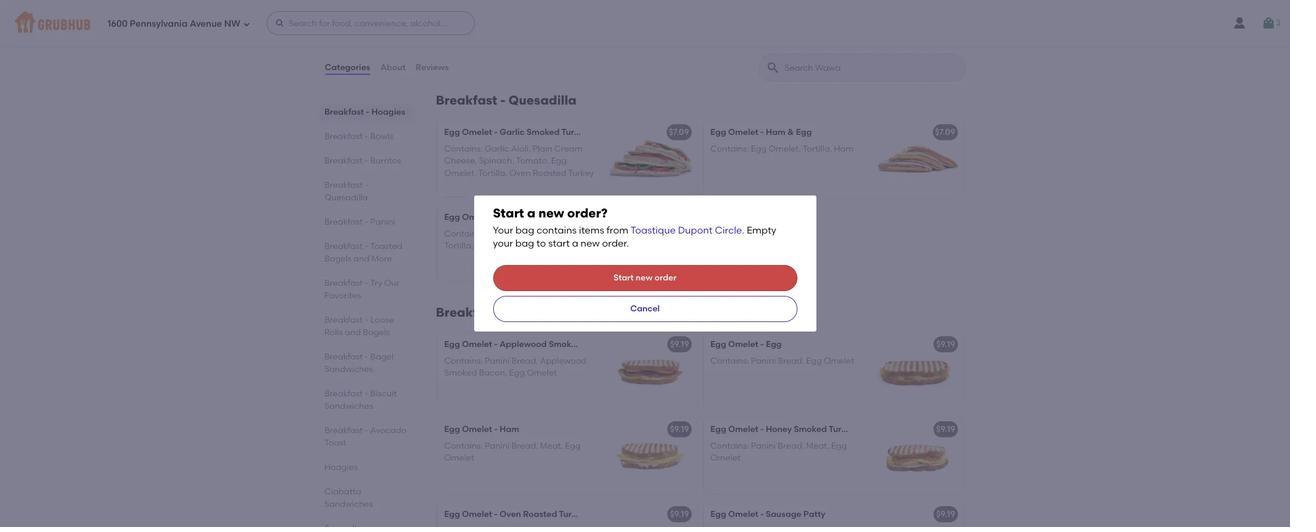 Task type: describe. For each thing, give the bounding box(es) containing it.
magnifying glass icon image
[[766, 61, 780, 75]]

loose
[[370, 315, 394, 325]]

your bag contains items from toastique dupont circle .
[[493, 225, 745, 236]]

contains: for egg omelet - ham & egg
[[711, 144, 750, 154]]

bowls
[[370, 131, 393, 142]]

meat, for ham
[[540, 441, 563, 451]]

cream
[[555, 144, 583, 154]]

oven inside contains: garlic aioli, plain cream cheese, spinach, tomato, egg omelet, tortilla, oven roasted turkey
[[510, 168, 531, 178]]

smoked for egg omelet - honey smoked turkey
[[794, 424, 827, 435]]

cancel button
[[493, 296, 798, 322]]

panini for egg omelet - honey smoked turkey
[[752, 441, 776, 451]]

a inside empty your bag to start a new order.
[[572, 238, 579, 249]]

breakfast for breakfast - hoagies tab
[[324, 107, 364, 117]]

smoked for egg omelet - applewood smoked bacon
[[549, 339, 582, 350]]

1 bag from the top
[[516, 225, 535, 236]]

order
[[655, 273, 677, 283]]

hoagies tab
[[324, 461, 408, 474]]

egg omelet - ham & egg image
[[874, 119, 963, 197]]

contains: for egg omelet - garlic smoked turkey & egg
[[444, 144, 483, 154]]

- inside "breakfast - quesadilla"
[[365, 180, 368, 190]]

ham for $9.19
[[500, 424, 520, 435]]

breakfast - try our favorites
[[324, 278, 399, 301]]

roasted inside contains: fresh salsa, egg omelet, tortilla, oven roasted turkey
[[499, 241, 532, 251]]

1 horizontal spatial &
[[590, 127, 597, 137]]

circle
[[715, 225, 743, 236]]

breakfast - avocado toast
[[324, 426, 406, 448]]

1 horizontal spatial breakfast - quesadilla
[[436, 93, 577, 108]]

egg omelet - oven roasted turkey
[[444, 509, 586, 520]]

- inside breakfast - loose rolls and bagels
[[365, 315, 368, 325]]

tortilla, inside contains: garlic aioli, plain cream cheese, spinach, tomato, egg omelet, tortilla, oven roasted turkey
[[479, 168, 508, 178]]

$9.19 for egg omelet - ham
[[670, 424, 689, 435]]

.
[[743, 225, 745, 236]]

smoked for egg omelet - garlic smoked turkey & egg
[[527, 127, 560, 137]]

breakfast for breakfast - try our favorites tab
[[324, 278, 363, 288]]

quesadilla inside tab
[[324, 193, 368, 203]]

start new order button
[[493, 265, 798, 291]]

egg omelet - egg
[[711, 339, 782, 350]]

garlic inside contains: garlic aioli, plain cream cheese, spinach, tomato, egg omelet, tortilla, oven roasted turkey
[[485, 144, 510, 154]]

breakfast - burritos
[[324, 156, 401, 166]]

reviews
[[416, 62, 449, 72]]

egg omelet - honey smoked turkey
[[711, 424, 856, 435]]

aioli,
[[512, 144, 531, 154]]

tortilla
[[479, 29, 506, 39]]

contains: panini bread, applewood smoked bacon, egg omelet
[[444, 356, 587, 378]]

0 vertical spatial tortilla,
[[803, 144, 832, 154]]

your
[[493, 225, 514, 236]]

cheese,
[[444, 156, 477, 166]]

patty
[[804, 509, 826, 520]]

egg omelet - garlic smoked turkey & egg
[[444, 127, 615, 137]]

2 vertical spatial oven
[[500, 509, 521, 520]]

plain
[[533, 144, 553, 154]]

- inside the breakfast - bagel sandwiches
[[365, 352, 368, 362]]

breakfast for breakfast - loose rolls and bagels tab
[[324, 315, 363, 325]]

egg omelet - ham
[[444, 424, 520, 435]]

breakfast for breakfast - burritos tab
[[324, 156, 363, 166]]

3
[[1277, 18, 1281, 28]]

bagels inside the breakfast - toasted bagels and more
[[324, 254, 352, 264]]

roasted inside contains: garlic aioli, plain cream cheese, spinach, tomato, egg omelet, tortilla, oven roasted turkey
[[533, 168, 567, 178]]

empty
[[747, 225, 777, 236]]

omelet for egg omelet - ham
[[462, 424, 492, 435]]

bagel
[[370, 352, 394, 362]]

1 horizontal spatial svg image
[[275, 18, 285, 28]]

hoagies inside tab
[[324, 463, 358, 473]]

avocado
[[370, 426, 406, 436]]

omelet, inside contains: cheddar, fresh salsa, egg omelet, tortilla burrito
[[444, 29, 477, 39]]

spicy
[[500, 212, 522, 222]]

contains: fresh salsa, egg omelet, tortilla, oven roasted turkey
[[444, 229, 585, 251]]

egg omelet - applewood smoked bacon image
[[607, 332, 697, 409]]

burrito
[[508, 29, 535, 39]]

breakfast - loose rolls and bagels
[[324, 315, 394, 338]]

to
[[537, 238, 546, 249]]

breakfast for breakfast - toasted bagels and more tab
[[324, 241, 363, 252]]

our
[[384, 278, 399, 288]]

egg omelet - spicy turkey & egg image
[[607, 204, 697, 282]]

contains
[[537, 225, 577, 236]]

hoagies inside tab
[[371, 107, 405, 117]]

2 horizontal spatial &
[[788, 127, 794, 137]]

egg omelet - oven roasted turkey image
[[607, 502, 697, 527]]

contains: egg omelet, tortilla, ham
[[711, 144, 854, 154]]

omelet for egg omelet - ham & egg
[[729, 127, 759, 137]]

panini for egg omelet - ham
[[485, 441, 510, 451]]

bacon
[[584, 339, 610, 350]]

honey
[[766, 424, 792, 435]]

breakfast - biscuit sandwiches
[[324, 389, 397, 411]]

breakfast - toasted bagels and more
[[324, 241, 402, 264]]

omelet for egg omelet - oven roasted turkey
[[462, 509, 492, 520]]

start new order
[[614, 273, 677, 283]]

egg inside contains: cheddar, fresh salsa, egg omelet, tortilla burrito
[[574, 17, 590, 27]]

$9.19 for egg omelet - applewood smoked bacon
[[670, 339, 689, 350]]

0 horizontal spatial svg image
[[243, 21, 250, 28]]

- inside breakfast - avocado toast
[[365, 426, 368, 436]]

bread, for honey
[[778, 441, 805, 451]]

about button
[[380, 46, 406, 89]]

breakfast for breakfast - bagel sandwiches tab
[[324, 352, 363, 362]]

new inside button
[[636, 273, 653, 283]]

categories button
[[324, 46, 371, 89]]

omelet for egg omelet - garlic smoked turkey & egg
[[462, 127, 492, 137]]

breakfast - panini tab
[[324, 216, 408, 228]]

breakfast - toasted bagels and more tab
[[324, 240, 408, 265]]

categories
[[325, 62, 371, 72]]

turkey inside contains: garlic aioli, plain cream cheese, spinach, tomato, egg omelet, tortilla, oven roasted turkey
[[568, 168, 594, 178]]

about
[[381, 62, 406, 72]]

spinach,
[[479, 156, 515, 166]]

items
[[579, 225, 605, 236]]

cancel
[[631, 304, 660, 314]]

breakfast - panini inside breakfast - panini "tab"
[[324, 217, 395, 227]]

sandwiches for biscuit
[[324, 401, 373, 411]]

3 button
[[1262, 12, 1281, 34]]

oven inside contains: fresh salsa, egg omelet, tortilla, oven roasted turkey
[[476, 241, 497, 251]]

omelet, down 'egg omelet - ham & egg'
[[769, 144, 801, 154]]

omelet for egg omelet - honey smoked turkey
[[729, 424, 759, 435]]

egg omelet - spicy turkey & egg
[[444, 212, 577, 222]]

more
[[372, 254, 392, 264]]

sausage
[[766, 509, 802, 520]]

egg omelet - ham & egg
[[711, 127, 812, 137]]

contains: cheddar, fresh salsa, egg omelet, tortilla burrito button
[[437, 0, 697, 69]]

1600 pennsylvania avenue nw
[[108, 18, 241, 29]]

meat, for honey
[[807, 441, 830, 451]]

1600
[[108, 18, 128, 29]]

svg image inside "3" button
[[1262, 16, 1277, 30]]

applewood for bread,
[[540, 356, 587, 366]]



Task type: locate. For each thing, give the bounding box(es) containing it.
1 meat, from the left
[[540, 441, 563, 451]]

1 vertical spatial bag
[[516, 238, 535, 249]]

2 sandwiches from the top
[[324, 401, 373, 411]]

contains: down egg omelet - ham
[[444, 441, 483, 451]]

applewood down bacon
[[540, 356, 587, 366]]

2 vertical spatial ham
[[500, 424, 520, 435]]

0 vertical spatial breakfast - quesadilla
[[436, 93, 577, 108]]

smoked
[[527, 127, 560, 137], [549, 339, 582, 350], [444, 368, 477, 378], [794, 424, 827, 435]]

1 vertical spatial quesadilla
[[324, 193, 368, 203]]

1 horizontal spatial meat,
[[807, 441, 830, 451]]

sandwiches for bagel
[[324, 365, 373, 375]]

1 horizontal spatial hoagies
[[371, 107, 405, 117]]

1 horizontal spatial quesadilla
[[509, 93, 577, 108]]

breakfast - hoagies
[[324, 107, 405, 117]]

contains: panini bread, meat, egg omelet for honey
[[711, 441, 847, 463]]

contains: for egg omelet - honey smoked turkey
[[711, 441, 750, 451]]

0 horizontal spatial hoagies
[[324, 463, 358, 473]]

1 vertical spatial breakfast - panini
[[436, 305, 548, 320]]

contains: for egg omelet - spicy turkey & egg
[[444, 229, 483, 239]]

order.
[[603, 238, 629, 249]]

panini for egg omelet - egg
[[752, 356, 776, 366]]

sandwiches inside breakfast - biscuit sandwiches
[[324, 401, 373, 411]]

salsa,
[[549, 17, 573, 27], [509, 229, 533, 239]]

0 vertical spatial new
[[539, 206, 565, 221]]

0 vertical spatial start
[[493, 206, 525, 221]]

1 vertical spatial roasted
[[499, 241, 532, 251]]

a right spicy
[[528, 206, 536, 221]]

panini up bacon,
[[485, 356, 510, 366]]

1 horizontal spatial ham
[[766, 127, 786, 137]]

breakfast - burritos tab
[[324, 155, 408, 167]]

pennsylvania
[[130, 18, 188, 29]]

0 horizontal spatial tortilla,
[[444, 241, 474, 251]]

1 horizontal spatial bagels
[[363, 328, 390, 338]]

bread, down egg omelet - ham
[[512, 441, 538, 451]]

smoked right honey
[[794, 424, 827, 435]]

breakfast for breakfast - avocado toast tab
[[324, 426, 363, 436]]

egg omelet - egg image for contains: panini bread, egg omelet
[[874, 332, 963, 409]]

omelet
[[462, 127, 492, 137], [729, 127, 759, 137], [462, 212, 492, 222], [462, 339, 492, 350], [729, 339, 759, 350], [824, 356, 855, 366], [527, 368, 557, 378], [462, 424, 492, 435], [729, 424, 759, 435], [444, 453, 475, 463], [711, 453, 741, 463], [462, 509, 492, 520], [729, 509, 759, 520]]

2 meat, from the left
[[807, 441, 830, 451]]

breakfast - quesadilla up egg omelet - garlic smoked turkey & egg
[[436, 93, 577, 108]]

omelet for egg omelet - egg
[[729, 339, 759, 350]]

ham
[[766, 127, 786, 137], [834, 144, 854, 154], [500, 424, 520, 435]]

svg image
[[1262, 16, 1277, 30], [275, 18, 285, 28], [243, 21, 250, 28]]

ham for $7.09
[[766, 127, 786, 137]]

bagels up favorites
[[324, 254, 352, 264]]

breakfast inside breakfast - biscuit sandwiches
[[324, 389, 363, 399]]

1 vertical spatial sandwiches
[[324, 401, 373, 411]]

1 horizontal spatial salsa,
[[549, 17, 573, 27]]

bag left to
[[516, 238, 535, 249]]

ciabatta sandwiches tab
[[324, 486, 408, 511]]

1 vertical spatial bagels
[[363, 328, 390, 338]]

contains: down egg omelet - egg on the bottom
[[711, 356, 750, 366]]

2 vertical spatial tortilla,
[[444, 241, 474, 251]]

contains: down egg omelet - honey smoked turkey
[[711, 441, 750, 451]]

turkey
[[562, 127, 588, 137], [568, 168, 594, 178], [524, 212, 551, 222], [534, 241, 560, 251], [829, 424, 856, 435], [559, 509, 586, 520]]

breakfast - panini up egg omelet - applewood smoked bacon
[[436, 305, 548, 320]]

panini inside contains: panini bread, applewood smoked bacon, egg omelet
[[485, 356, 510, 366]]

1 vertical spatial fresh
[[485, 229, 507, 239]]

meat,
[[540, 441, 563, 451], [807, 441, 830, 451]]

2 bag from the top
[[516, 238, 535, 249]]

1 horizontal spatial tortilla,
[[479, 168, 508, 178]]

1 vertical spatial and
[[345, 328, 361, 338]]

0 horizontal spatial start
[[493, 206, 525, 221]]

omelet, down start a new order?
[[552, 229, 585, 239]]

contains: up tortilla
[[444, 17, 483, 27]]

0 horizontal spatial bagels
[[324, 254, 352, 264]]

toasted
[[370, 241, 402, 252]]

0 vertical spatial and
[[354, 254, 370, 264]]

breakfast - quesadilla tab
[[324, 179, 408, 204]]

fresh inside contains: fresh salsa, egg omelet, tortilla, oven roasted turkey
[[485, 229, 507, 239]]

applewood for -
[[500, 339, 547, 350]]

garlic up aioli,
[[500, 127, 525, 137]]

0 horizontal spatial $7.09
[[669, 127, 689, 137]]

breakfast - panini
[[324, 217, 395, 227], [436, 305, 548, 320]]

0 vertical spatial roasted
[[533, 168, 567, 178]]

bread, down egg omelet - applewood smoked bacon
[[512, 356, 538, 366]]

contains: panini bread, meat, egg omelet down egg omelet - ham
[[444, 441, 581, 463]]

0 horizontal spatial &
[[553, 212, 559, 222]]

panini down egg omelet - ham
[[485, 441, 510, 451]]

0 vertical spatial ham
[[766, 127, 786, 137]]

your
[[493, 238, 513, 249]]

breakfast - bagel sandwiches
[[324, 352, 394, 375]]

contains: garlic aioli, plain cream cheese, spinach, tomato, egg omelet, tortilla, oven roasted turkey
[[444, 144, 594, 178]]

-
[[501, 93, 506, 108], [366, 107, 369, 117], [494, 127, 498, 137], [761, 127, 764, 137], [365, 131, 368, 142], [365, 156, 368, 166], [365, 180, 368, 190], [494, 212, 498, 222], [365, 217, 368, 227], [365, 241, 368, 252], [365, 278, 368, 288], [501, 305, 506, 320], [365, 315, 368, 325], [494, 339, 498, 350], [761, 339, 764, 350], [365, 352, 368, 362], [365, 389, 368, 399], [494, 424, 498, 435], [761, 424, 764, 435], [365, 426, 368, 436], [494, 509, 498, 520], [761, 509, 764, 520]]

bread, for egg
[[778, 356, 805, 366]]

salsa, right cheddar,
[[549, 17, 573, 27]]

contains: up bacon,
[[444, 356, 483, 366]]

contains: left your
[[444, 229, 483, 239]]

0 vertical spatial applewood
[[500, 339, 547, 350]]

sandwiches
[[324, 365, 373, 375], [324, 401, 373, 411], [324, 500, 373, 510]]

fresh inside contains: cheddar, fresh salsa, egg omelet, tortilla burrito
[[525, 17, 547, 27]]

smoked up plain
[[527, 127, 560, 137]]

garlic up spinach,
[[485, 144, 510, 154]]

applewood inside contains: panini bread, applewood smoked bacon, egg omelet
[[540, 356, 587, 366]]

$9.19 for egg omelet - egg
[[937, 339, 956, 350]]

egg omelet - egg image
[[607, 0, 697, 69], [874, 332, 963, 409]]

cheddar,
[[485, 17, 523, 27]]

salsa, inside contains: cheddar, fresh salsa, egg omelet, tortilla burrito
[[549, 17, 573, 27]]

1 vertical spatial oven
[[476, 241, 497, 251]]

oven
[[510, 168, 531, 178], [476, 241, 497, 251], [500, 509, 521, 520]]

sandwiches inside the breakfast - bagel sandwiches
[[324, 365, 373, 375]]

quesadilla up breakfast - panini "tab"
[[324, 193, 368, 203]]

$9.19 for egg omelet - honey smoked turkey
[[937, 424, 956, 435]]

egg omelet - garlic smoked turkey & egg image
[[607, 119, 697, 197]]

contains: for egg omelet - ham
[[444, 441, 483, 451]]

contains: panini bread, meat, egg omelet down honey
[[711, 441, 847, 463]]

smoked left bacon
[[549, 339, 582, 350]]

panini up toasted in the top left of the page
[[370, 217, 395, 227]]

breakfast inside "tab"
[[324, 217, 363, 227]]

toastique
[[631, 225, 676, 236]]

avenue
[[190, 18, 222, 29]]

breakfast for 'breakfast - bowls' tab
[[324, 131, 363, 142]]

tortilla, down 'egg omelet - ham & egg'
[[803, 144, 832, 154]]

2 $7.09 from the left
[[936, 127, 956, 137]]

contains: inside contains: cheddar, fresh salsa, egg omelet, tortilla burrito
[[444, 17, 483, 27]]

tortilla, down spinach,
[[479, 168, 508, 178]]

panini
[[370, 217, 395, 227], [509, 305, 548, 320], [485, 356, 510, 366], [752, 356, 776, 366], [485, 441, 510, 451], [752, 441, 776, 451]]

bag inside empty your bag to start a new order.
[[516, 238, 535, 249]]

and
[[354, 254, 370, 264], [345, 328, 361, 338]]

fresh
[[525, 17, 547, 27], [485, 229, 507, 239]]

contains: inside contains: garlic aioli, plain cream cheese, spinach, tomato, egg omelet, tortilla, oven roasted turkey
[[444, 144, 483, 154]]

fresh up burrito
[[525, 17, 547, 27]]

start up your
[[493, 206, 525, 221]]

salsa, down spicy
[[509, 229, 533, 239]]

omelet, left tortilla
[[444, 29, 477, 39]]

egg omelet - applewood smoked bacon
[[444, 339, 610, 350]]

tortilla, left your at left
[[444, 241, 474, 251]]

omelet for egg omelet - applewood smoked bacon
[[462, 339, 492, 350]]

3 sandwiches from the top
[[324, 500, 373, 510]]

1 vertical spatial egg omelet - egg image
[[874, 332, 963, 409]]

smoked for contains: panini bread, applewood smoked bacon, egg omelet
[[444, 368, 477, 378]]

contains: inside contains: panini bread, applewood smoked bacon, egg omelet
[[444, 356, 483, 366]]

2 vertical spatial sandwiches
[[324, 500, 373, 510]]

0 horizontal spatial fresh
[[485, 229, 507, 239]]

breakfast inside tab
[[324, 107, 364, 117]]

contains: for egg omelet - applewood smoked bacon
[[444, 356, 483, 366]]

breakfast inside the breakfast - toasted bagels and more
[[324, 241, 363, 252]]

start down order. at left top
[[614, 273, 634, 283]]

1 vertical spatial hoagies
[[324, 463, 358, 473]]

0 horizontal spatial ham
[[500, 424, 520, 435]]

breakfast - bowls tab
[[324, 130, 408, 143]]

breakfast for breakfast - panini "tab"
[[324, 217, 363, 227]]

contains: down 'egg omelet - ham & egg'
[[711, 144, 750, 154]]

0 vertical spatial egg omelet - egg image
[[607, 0, 697, 69]]

fresh down egg omelet - spicy turkey & egg
[[485, 229, 507, 239]]

bagels down loose
[[363, 328, 390, 338]]

sandwiches up breakfast - biscuit sandwiches
[[324, 365, 373, 375]]

tab
[[324, 523, 408, 527]]

2 vertical spatial roasted
[[523, 509, 557, 520]]

breakfast - biscuit sandwiches tab
[[324, 388, 408, 413]]

ciabatta
[[324, 487, 361, 497]]

bread, inside contains: panini bread, applewood smoked bacon, egg omelet
[[512, 356, 538, 366]]

from
[[607, 225, 629, 236]]

- inside the breakfast - toasted bagels and more
[[365, 241, 368, 252]]

contains: inside contains: fresh salsa, egg omelet, tortilla, oven roasted turkey
[[444, 229, 483, 239]]

1 horizontal spatial a
[[572, 238, 579, 249]]

contains: up cheese,
[[444, 144, 483, 154]]

tortilla,
[[803, 144, 832, 154], [479, 168, 508, 178], [444, 241, 474, 251]]

omelet, inside contains: garlic aioli, plain cream cheese, spinach, tomato, egg omelet, tortilla, oven roasted turkey
[[444, 168, 477, 178]]

omelet,
[[444, 29, 477, 39], [769, 144, 801, 154], [444, 168, 477, 178], [552, 229, 585, 239]]

omelet, down cheese,
[[444, 168, 477, 178]]

0 vertical spatial bagels
[[324, 254, 352, 264]]

contains: panini bread, egg omelet
[[711, 356, 855, 366]]

nw
[[224, 18, 241, 29]]

omelet, inside contains: fresh salsa, egg omelet, tortilla, oven roasted turkey
[[552, 229, 585, 239]]

and for more
[[354, 254, 370, 264]]

quesadilla up egg omelet - garlic smoked turkey & egg
[[509, 93, 577, 108]]

2 vertical spatial new
[[636, 273, 653, 283]]

1 horizontal spatial start
[[614, 273, 634, 283]]

and left more
[[354, 254, 370, 264]]

- inside "tab"
[[365, 217, 368, 227]]

contains: for egg omelet - egg
[[711, 356, 750, 366]]

hoagies up 'bowls'
[[371, 107, 405, 117]]

applewood up contains: panini bread, applewood smoked bacon, egg omelet
[[500, 339, 547, 350]]

egg inside contains: panini bread, applewood smoked bacon, egg omelet
[[509, 368, 525, 378]]

0 vertical spatial quesadilla
[[509, 93, 577, 108]]

hoagies up ciabatta
[[324, 463, 358, 473]]

- inside breakfast - try our favorites
[[365, 278, 368, 288]]

salsa, inside contains: fresh salsa, egg omelet, tortilla, oven roasted turkey
[[509, 229, 533, 239]]

start inside start new order button
[[614, 273, 634, 283]]

new left order
[[636, 273, 653, 283]]

2 contains: panini bread, meat, egg omelet from the left
[[711, 441, 847, 463]]

biscuit
[[370, 389, 397, 399]]

breakfast inside the breakfast - bagel sandwiches
[[324, 352, 363, 362]]

omelet inside contains: panini bread, applewood smoked bacon, egg omelet
[[527, 368, 557, 378]]

0 horizontal spatial a
[[528, 206, 536, 221]]

1 sandwiches from the top
[[324, 365, 373, 375]]

&
[[590, 127, 597, 137], [788, 127, 794, 137], [553, 212, 559, 222]]

breakfast - loose rolls and bagels tab
[[324, 314, 408, 339]]

0 horizontal spatial salsa,
[[509, 229, 533, 239]]

1 vertical spatial new
[[581, 238, 600, 249]]

egg omelet - ham image
[[607, 417, 697, 494]]

2 horizontal spatial svg image
[[1262, 16, 1277, 30]]

sandwiches up breakfast - avocado toast
[[324, 401, 373, 411]]

start for start a new order?
[[493, 206, 525, 221]]

panini down egg omelet - egg on the bottom
[[752, 356, 776, 366]]

bread, down egg omelet - egg on the bottom
[[778, 356, 805, 366]]

1 vertical spatial applewood
[[540, 356, 587, 366]]

bread, down egg omelet - honey smoked turkey
[[778, 441, 805, 451]]

quesadilla
[[509, 93, 577, 108], [324, 193, 368, 203]]

1 vertical spatial garlic
[[485, 144, 510, 154]]

turkey inside contains: fresh salsa, egg omelet, tortilla, oven roasted turkey
[[534, 241, 560, 251]]

breakfast - try our favorites tab
[[324, 277, 408, 302]]

- inside tab
[[366, 107, 369, 117]]

breakfast - quesadilla down 'breakfast - burritos'
[[324, 180, 368, 203]]

egg omelet - sausage patty
[[711, 509, 826, 520]]

bag
[[516, 225, 535, 236], [516, 238, 535, 249]]

order?
[[568, 206, 608, 221]]

breakfast inside breakfast - loose rolls and bagels
[[324, 315, 363, 325]]

and inside the breakfast - toasted bagels and more
[[354, 254, 370, 264]]

egg omelet - egg image for contains: cheddar, fresh salsa, egg omelet, tortilla burrito
[[607, 0, 697, 69]]

sandwiches down ciabatta
[[324, 500, 373, 510]]

panini for egg omelet - applewood smoked bacon
[[485, 356, 510, 366]]

panini down honey
[[752, 441, 776, 451]]

start
[[549, 238, 570, 249]]

2 horizontal spatial new
[[636, 273, 653, 283]]

0 vertical spatial a
[[528, 206, 536, 221]]

1 vertical spatial tortilla,
[[479, 168, 508, 178]]

0 vertical spatial breakfast - panini
[[324, 217, 395, 227]]

breakfast inside breakfast - try our favorites
[[324, 278, 363, 288]]

breakfast - hoagies tab
[[324, 106, 408, 118]]

start for start new order
[[614, 273, 634, 283]]

start a new order?
[[493, 206, 608, 221]]

dupont
[[678, 225, 713, 236]]

egg omelet - sausage patty image
[[874, 502, 963, 527]]

1 vertical spatial breakfast - quesadilla
[[324, 180, 368, 203]]

garlic
[[500, 127, 525, 137], [485, 144, 510, 154]]

1 horizontal spatial new
[[581, 238, 600, 249]]

egg inside contains: garlic aioli, plain cream cheese, spinach, tomato, egg omelet, tortilla, oven roasted turkey
[[551, 156, 567, 166]]

0 horizontal spatial quesadilla
[[324, 193, 368, 203]]

0 vertical spatial garlic
[[500, 127, 525, 137]]

smoked inside contains: panini bread, applewood smoked bacon, egg omelet
[[444, 368, 477, 378]]

2 horizontal spatial ham
[[834, 144, 854, 154]]

roasted
[[533, 168, 567, 178], [499, 241, 532, 251], [523, 509, 557, 520]]

new down the items
[[581, 238, 600, 249]]

omelet for egg omelet - sausage patty
[[729, 509, 759, 520]]

1 vertical spatial salsa,
[[509, 229, 533, 239]]

0 vertical spatial oven
[[510, 168, 531, 178]]

1 $7.09 from the left
[[669, 127, 689, 137]]

0 horizontal spatial breakfast - quesadilla
[[324, 180, 368, 203]]

0 vertical spatial bag
[[516, 225, 535, 236]]

1 horizontal spatial fresh
[[525, 17, 547, 27]]

2 horizontal spatial tortilla,
[[803, 144, 832, 154]]

a
[[528, 206, 536, 221], [572, 238, 579, 249]]

toast
[[324, 438, 346, 448]]

0 horizontal spatial meat,
[[540, 441, 563, 451]]

- inside breakfast - biscuit sandwiches
[[365, 389, 368, 399]]

breakfast - bagel sandwiches tab
[[324, 351, 408, 376]]

and inside breakfast - loose rolls and bagels
[[345, 328, 361, 338]]

1 vertical spatial ham
[[834, 144, 854, 154]]

bread, for ham
[[512, 441, 538, 451]]

reviews button
[[415, 46, 450, 89]]

breakfast - bowls
[[324, 131, 393, 142]]

breakfast - avocado toast tab
[[324, 425, 408, 450]]

applewood
[[500, 339, 547, 350], [540, 356, 587, 366]]

main navigation navigation
[[0, 0, 1291, 46]]

0 horizontal spatial contains: panini bread, meat, egg omelet
[[444, 441, 581, 463]]

contains: cheddar, fresh salsa, egg omelet, tortilla burrito
[[444, 17, 590, 39]]

tomato,
[[516, 156, 550, 166]]

0 vertical spatial fresh
[[525, 17, 547, 27]]

breakfast for breakfast - quesadilla tab
[[324, 180, 363, 190]]

1 vertical spatial a
[[572, 238, 579, 249]]

breakfast - panini up the breakfast - toasted bagels and more
[[324, 217, 395, 227]]

$7.09 for contains: egg omelet, tortilla, ham
[[936, 127, 956, 137]]

bacon,
[[479, 368, 507, 378]]

panini up egg omelet - applewood smoked bacon
[[509, 305, 548, 320]]

breakfast - quesadilla
[[436, 93, 577, 108], [324, 180, 368, 203]]

bread, for applewood
[[512, 356, 538, 366]]

new inside empty your bag to start a new order.
[[581, 238, 600, 249]]

a right the start
[[572, 238, 579, 249]]

try
[[370, 278, 382, 288]]

breakfast - quesadilla inside breakfast - quesadilla tab
[[324, 180, 368, 203]]

1 horizontal spatial egg omelet - egg image
[[874, 332, 963, 409]]

omelet for egg omelet - spicy turkey & egg
[[462, 212, 492, 222]]

$7.09 for contains: garlic aioli, plain cream cheese, spinach, tomato, egg omelet, tortilla, oven roasted turkey
[[669, 127, 689, 137]]

rolls
[[324, 328, 343, 338]]

egg
[[574, 17, 590, 27], [444, 127, 460, 137], [599, 127, 615, 137], [711, 127, 727, 137], [796, 127, 812, 137], [752, 144, 767, 154], [551, 156, 567, 166], [444, 212, 460, 222], [561, 212, 577, 222], [535, 229, 550, 239], [444, 339, 460, 350], [711, 339, 727, 350], [766, 339, 782, 350], [807, 356, 822, 366], [509, 368, 525, 378], [444, 424, 460, 435], [711, 424, 727, 435], [565, 441, 581, 451], [832, 441, 847, 451], [444, 509, 460, 520], [711, 509, 727, 520]]

$9.19
[[670, 339, 689, 350], [937, 339, 956, 350], [670, 424, 689, 435], [937, 424, 956, 435], [670, 509, 689, 520], [937, 509, 956, 520]]

0 horizontal spatial egg omelet - egg image
[[607, 0, 697, 69]]

0 vertical spatial salsa,
[[549, 17, 573, 27]]

1 contains: panini bread, meat, egg omelet from the left
[[444, 441, 581, 463]]

empty your bag to start a new order.
[[493, 225, 777, 249]]

start
[[493, 206, 525, 221], [614, 273, 634, 283]]

breakfast inside breakfast - avocado toast
[[324, 426, 363, 436]]

contains: panini bread, meat, egg omelet for ham
[[444, 441, 581, 463]]

1 horizontal spatial breakfast - panini
[[436, 305, 548, 320]]

hoagies
[[371, 107, 405, 117], [324, 463, 358, 473]]

breakfast for the breakfast - biscuit sandwiches tab
[[324, 389, 363, 399]]

smoked left bacon,
[[444, 368, 477, 378]]

burritos
[[370, 156, 401, 166]]

egg omelet - honey smoked turkey image
[[874, 417, 963, 494]]

new up contains
[[539, 206, 565, 221]]

1 vertical spatial start
[[614, 273, 634, 283]]

bagels inside breakfast - loose rolls and bagels
[[363, 328, 390, 338]]

tortilla, inside contains: fresh salsa, egg omelet, tortilla, oven roasted turkey
[[444, 241, 474, 251]]

and for bagels
[[345, 328, 361, 338]]

0 vertical spatial hoagies
[[371, 107, 405, 117]]

0 horizontal spatial breakfast - panini
[[324, 217, 395, 227]]

bag down spicy
[[516, 225, 535, 236]]

0 horizontal spatial new
[[539, 206, 565, 221]]

favorites
[[324, 291, 361, 301]]

panini inside "tab"
[[370, 217, 395, 227]]

1 horizontal spatial contains: panini bread, meat, egg omelet
[[711, 441, 847, 463]]

1 horizontal spatial $7.09
[[936, 127, 956, 137]]

and right rolls
[[345, 328, 361, 338]]

0 vertical spatial sandwiches
[[324, 365, 373, 375]]

ciabatta sandwiches
[[324, 487, 373, 510]]

egg inside contains: fresh salsa, egg omelet, tortilla, oven roasted turkey
[[535, 229, 550, 239]]



Task type: vqa. For each thing, say whether or not it's contained in the screenshot.
left FIL-
no



